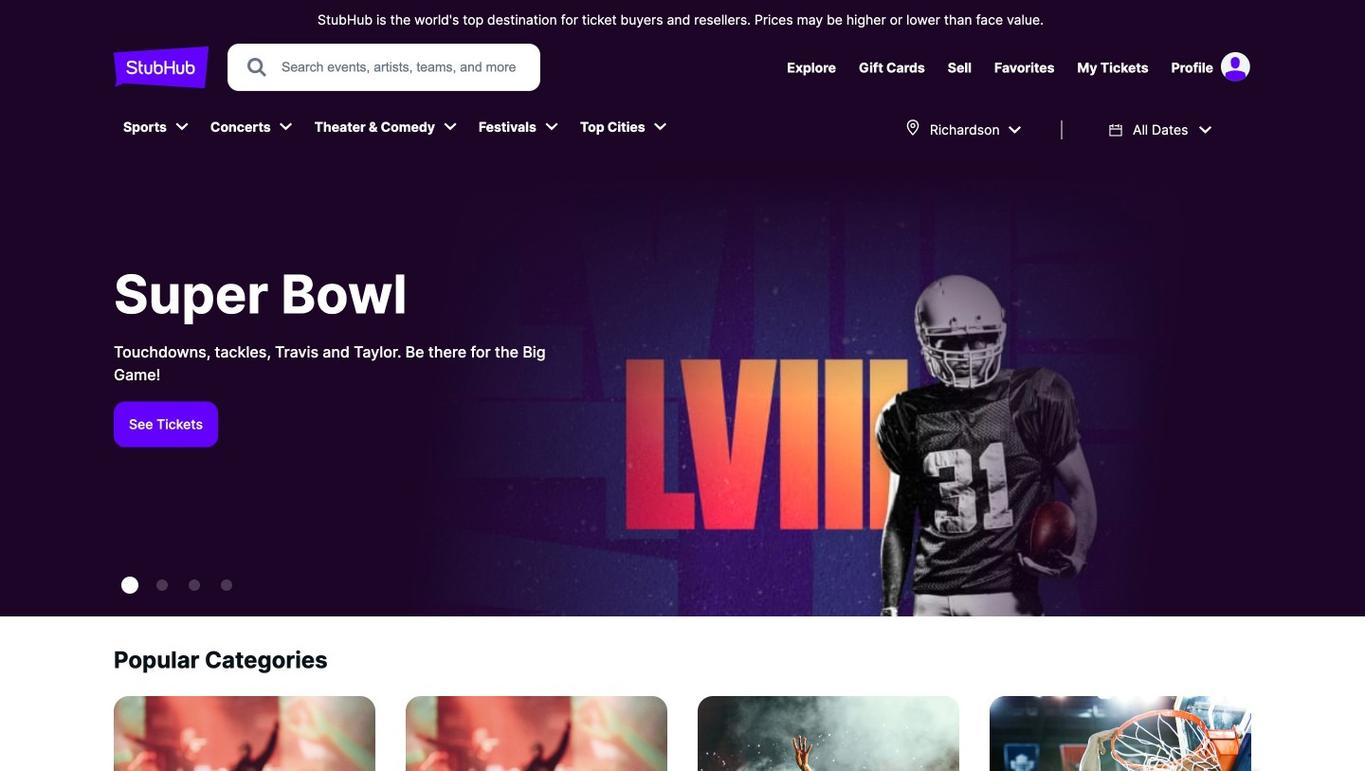 Task type: describe. For each thing, give the bounding box(es) containing it.
0 - super bowl image
[[121, 577, 138, 594]]



Task type: vqa. For each thing, say whether or not it's contained in the screenshot.
1 - waste management phoenix open icon
yes



Task type: locate. For each thing, give the bounding box(es) containing it.
Search events, artists, teams, and more field
[[280, 57, 523, 78]]

1 - waste management phoenix open image
[[156, 579, 168, 591]]

stubhub image
[[114, 44, 209, 91]]

3 - rl grime image
[[221, 579, 232, 591]]

2 - netflix is a joke fest image
[[189, 579, 200, 591]]



